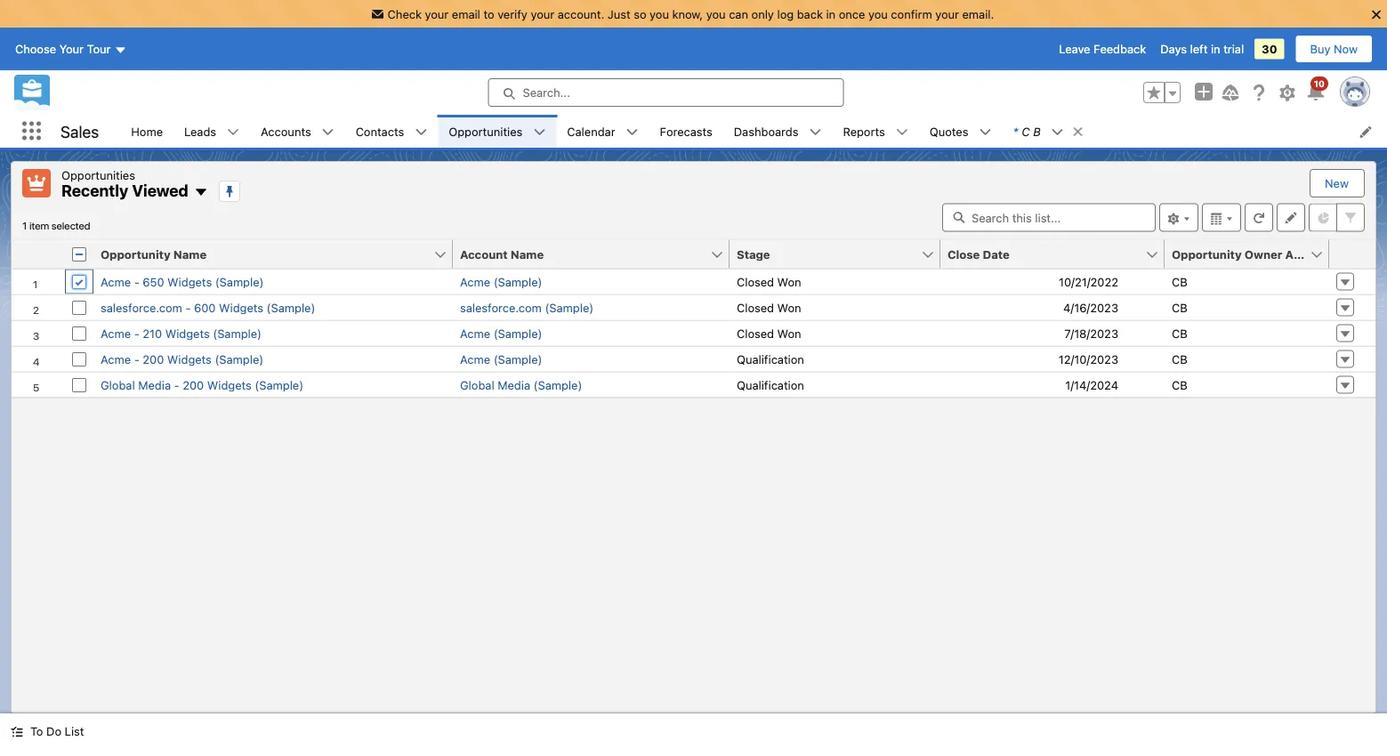 Task type: locate. For each thing, give the bounding box(es) containing it.
closed won
[[737, 275, 802, 288], [737, 301, 802, 314], [737, 327, 802, 340]]

opportunity up 650
[[101, 247, 171, 261]]

acme (sample) for acme - 200 widgets (sample)
[[460, 353, 543, 366]]

media down the 'acme - 200 widgets (sample)'
[[138, 378, 171, 392]]

acme (sample) for acme - 210 widgets (sample)
[[460, 327, 543, 340]]

3 acme (sample) link from the top
[[460, 353, 543, 366]]

2 horizontal spatial you
[[869, 7, 888, 21]]

you left can
[[707, 7, 726, 21]]

text default image for contacts
[[415, 126, 428, 138]]

0 horizontal spatial your
[[425, 7, 449, 21]]

text default image for dashboards
[[810, 126, 822, 138]]

in right the back
[[827, 7, 836, 21]]

1 closed won from the top
[[737, 275, 802, 288]]

2 text default image from the left
[[980, 126, 992, 138]]

1 vertical spatial won
[[778, 301, 802, 314]]

0 vertical spatial opportunities
[[449, 125, 523, 138]]

acme
[[101, 275, 131, 288], [460, 275, 491, 288], [101, 327, 131, 340], [460, 327, 491, 340], [101, 353, 131, 366], [460, 353, 491, 366]]

opportunities link
[[438, 115, 534, 148]]

opportunity inside button
[[1173, 247, 1242, 261]]

1 closed from the top
[[737, 275, 775, 288]]

alias
[[1286, 247, 1314, 261]]

1 opportunity from the left
[[101, 247, 171, 261]]

media for (sample)
[[498, 378, 531, 392]]

2 qualification from the top
[[737, 378, 805, 392]]

text default image inside recently viewed|opportunities|list view element
[[194, 185, 208, 200]]

quotes list item
[[919, 115, 1003, 148]]

viewed
[[132, 181, 189, 200]]

0 horizontal spatial media
[[138, 378, 171, 392]]

dashboards list item
[[724, 115, 833, 148]]

0 vertical spatial 200
[[143, 353, 164, 366]]

do
[[46, 725, 61, 738]]

text default image down search...
[[534, 126, 546, 138]]

1 vertical spatial qualification
[[737, 378, 805, 392]]

leave feedback
[[1060, 42, 1147, 56]]

global
[[101, 378, 135, 392], [460, 378, 495, 392]]

2 acme (sample) from the top
[[460, 327, 543, 340]]

text default image right leads
[[227, 126, 240, 138]]

won
[[778, 275, 802, 288], [778, 301, 802, 314], [778, 327, 802, 340]]

opportunity left owner
[[1173, 247, 1242, 261]]

0 horizontal spatial salesforce.com
[[101, 301, 182, 314]]

3 won from the top
[[778, 327, 802, 340]]

salesforce.com
[[101, 301, 182, 314], [460, 301, 542, 314]]

text default image inside calendar list item
[[626, 126, 639, 138]]

1 qualification from the top
[[737, 353, 805, 366]]

opportunity owner alias element
[[1165, 240, 1341, 269]]

quotes link
[[919, 115, 980, 148]]

acme up global media (sample)
[[460, 353, 491, 366]]

- down acme - 200 widgets (sample) link
[[174, 378, 180, 392]]

2 closed won from the top
[[737, 301, 802, 314]]

group
[[1144, 82, 1181, 103]]

won for 4/16/2023
[[778, 301, 802, 314]]

acme (sample) link up global media (sample)
[[460, 353, 543, 366]]

won for 7/18/2023
[[778, 327, 802, 340]]

acme (sample) down account name on the top left of page
[[460, 275, 543, 288]]

email
[[452, 7, 481, 21]]

account name button
[[453, 240, 710, 268]]

2 cb from the top
[[1173, 301, 1188, 314]]

1 name from the left
[[174, 247, 207, 261]]

widgets right 600
[[219, 301, 264, 314]]

2 won from the top
[[778, 301, 802, 314]]

0 vertical spatial closed won
[[737, 275, 802, 288]]

- left 600
[[186, 301, 191, 314]]

1 horizontal spatial 200
[[183, 378, 204, 392]]

your left email.
[[936, 7, 960, 21]]

2 horizontal spatial text default image
[[1052, 126, 1064, 138]]

200
[[143, 353, 164, 366], [183, 378, 204, 392]]

acme - 210 widgets (sample)
[[101, 327, 262, 340]]

only
[[752, 7, 774, 21]]

log
[[778, 7, 794, 21]]

close date button
[[941, 240, 1146, 268]]

1 won from the top
[[778, 275, 802, 288]]

verify
[[498, 7, 528, 21]]

1 acme (sample) link from the top
[[460, 275, 543, 288]]

text default image for quotes
[[980, 126, 992, 138]]

1 horizontal spatial your
[[531, 7, 555, 21]]

-
[[134, 275, 140, 288], [186, 301, 191, 314], [134, 327, 140, 340], [134, 353, 140, 366], [174, 378, 180, 392]]

opportunities
[[449, 125, 523, 138], [61, 168, 135, 182]]

text default image right viewed
[[194, 185, 208, 200]]

won for 10/21/2022
[[778, 275, 802, 288]]

widgets
[[168, 275, 212, 288], [219, 301, 264, 314], [165, 327, 210, 340], [167, 353, 212, 366], [207, 378, 252, 392]]

widgets up 600
[[168, 275, 212, 288]]

to
[[30, 725, 43, 738]]

0 horizontal spatial text default image
[[322, 126, 334, 138]]

global for global media (sample)
[[460, 378, 495, 392]]

to do list
[[30, 725, 84, 738]]

2 global from the left
[[460, 378, 495, 392]]

650
[[143, 275, 164, 288]]

text default image inside accounts list item
[[322, 126, 334, 138]]

account name
[[460, 247, 544, 261]]

item
[[29, 219, 49, 232]]

10
[[1315, 78, 1326, 89]]

acme (sample) link for acme - 650 widgets (sample)
[[460, 275, 543, 288]]

text default image right calendar
[[626, 126, 639, 138]]

home
[[131, 125, 163, 138]]

buy now
[[1311, 42, 1359, 56]]

global for global media - 200 widgets (sample)
[[101, 378, 135, 392]]

opportunity for opportunity owner alias
[[1173, 247, 1242, 261]]

acme (sample) link for acme - 200 widgets (sample)
[[460, 353, 543, 366]]

1 vertical spatial closed
[[737, 301, 775, 314]]

you right once
[[869, 7, 888, 21]]

in
[[827, 7, 836, 21], [1212, 42, 1221, 56]]

0 horizontal spatial you
[[650, 7, 669, 21]]

acme - 650 widgets (sample) link
[[101, 275, 264, 288]]

widgets for 650
[[168, 275, 212, 288]]

0 vertical spatial qualification
[[737, 353, 805, 366]]

- for 650
[[134, 275, 140, 288]]

text default image inside "reports" list item
[[896, 126, 909, 138]]

text default image inside leads list item
[[227, 126, 240, 138]]

name inside button
[[511, 247, 544, 261]]

1 vertical spatial 200
[[183, 378, 204, 392]]

acme left 650
[[101, 275, 131, 288]]

acme (sample) up global media (sample)
[[460, 353, 543, 366]]

2 vertical spatial acme (sample) link
[[460, 353, 543, 366]]

leads link
[[174, 115, 227, 148]]

opportunities list item
[[438, 115, 557, 148]]

stage button
[[730, 240, 921, 268]]

widgets down acme - 210 widgets (sample) on the left of the page
[[167, 353, 212, 366]]

0 vertical spatial closed
[[737, 275, 775, 288]]

text default image inside quotes "list item"
[[980, 126, 992, 138]]

can
[[729, 7, 749, 21]]

recently viewed grid
[[12, 240, 1376, 398]]

in right left
[[1212, 42, 1221, 56]]

cb
[[1173, 275, 1188, 288], [1173, 301, 1188, 314], [1173, 327, 1188, 340], [1173, 353, 1188, 366], [1173, 378, 1188, 392]]

1 salesforce.com from the left
[[101, 301, 182, 314]]

leads list item
[[174, 115, 250, 148]]

email.
[[963, 7, 995, 21]]

2 opportunity from the left
[[1173, 247, 1242, 261]]

1 horizontal spatial salesforce.com
[[460, 301, 542, 314]]

opportunity name element
[[93, 240, 464, 269]]

opportunities image
[[22, 169, 51, 198]]

1 horizontal spatial text default image
[[980, 126, 992, 138]]

3 acme (sample) from the top
[[460, 353, 543, 366]]

acme - 650 widgets (sample)
[[101, 275, 264, 288]]

acme left 210
[[101, 327, 131, 340]]

salesforce.com up 210
[[101, 301, 182, 314]]

*
[[1014, 125, 1019, 138]]

0 vertical spatial won
[[778, 275, 802, 288]]

opportunity name button
[[93, 240, 434, 268]]

name inside button
[[174, 247, 207, 261]]

new button
[[1311, 170, 1364, 197]]

text default image right accounts
[[322, 126, 334, 138]]

text default image inside to do list button
[[11, 726, 23, 739]]

opportunity name
[[101, 247, 207, 261]]

2 salesforce.com from the left
[[460, 301, 542, 314]]

2 media from the left
[[498, 378, 531, 392]]

1 global from the left
[[101, 378, 135, 392]]

None search field
[[943, 203, 1156, 232]]

600
[[194, 301, 216, 314]]

acme for acme - 210 widgets (sample) link
[[101, 327, 131, 340]]

closed won for 7/18/2023
[[737, 327, 802, 340]]

10/21/2022
[[1059, 275, 1119, 288]]

media down 'salesforce.com (sample)' 'link' at the left top
[[498, 378, 531, 392]]

0 horizontal spatial opportunity
[[101, 247, 171, 261]]

acme (sample)
[[460, 275, 543, 288], [460, 327, 543, 340], [460, 353, 543, 366]]

acme for acme - 210 widgets (sample)'s acme (sample) link
[[460, 327, 491, 340]]

0 horizontal spatial 200
[[143, 353, 164, 366]]

text default image
[[1072, 126, 1085, 138], [227, 126, 240, 138], [415, 126, 428, 138], [534, 126, 546, 138], [626, 126, 639, 138], [810, 126, 822, 138], [896, 126, 909, 138], [194, 185, 208, 200], [11, 726, 23, 739]]

0 vertical spatial acme (sample)
[[460, 275, 543, 288]]

cell
[[65, 240, 93, 269]]

list item
[[1003, 115, 1093, 148]]

2 vertical spatial won
[[778, 327, 802, 340]]

3 closed from the top
[[737, 327, 775, 340]]

2 acme (sample) link from the top
[[460, 327, 543, 340]]

choose
[[15, 42, 56, 56]]

- left 210
[[134, 327, 140, 340]]

4 cb from the top
[[1173, 353, 1188, 366]]

2 vertical spatial closed won
[[737, 327, 802, 340]]

1 horizontal spatial global
[[460, 378, 495, 392]]

opportunity owner alias button
[[1165, 240, 1314, 268]]

check
[[388, 7, 422, 21]]

acme (sample) down 'salesforce.com (sample)' 'link' at the left top
[[460, 327, 543, 340]]

text default image left *
[[980, 126, 992, 138]]

5 cb from the top
[[1173, 378, 1188, 392]]

1 horizontal spatial you
[[707, 7, 726, 21]]

text default image for reports
[[896, 126, 909, 138]]

1 vertical spatial in
[[1212, 42, 1221, 56]]

acme down 'salesforce.com (sample)' 'link' at the left top
[[460, 327, 491, 340]]

text default image right contacts in the left of the page
[[415, 126, 428, 138]]

text default image inside contacts list item
[[415, 126, 428, 138]]

stage
[[737, 247, 771, 261]]

text default image right b
[[1052, 126, 1064, 138]]

you
[[650, 7, 669, 21], [707, 7, 726, 21], [869, 7, 888, 21]]

2 vertical spatial acme (sample)
[[460, 353, 543, 366]]

list
[[120, 115, 1388, 148]]

text default image right reports
[[896, 126, 909, 138]]

tour
[[87, 42, 111, 56]]

your
[[425, 7, 449, 21], [531, 7, 555, 21], [936, 7, 960, 21]]

list
[[65, 725, 84, 738]]

2 horizontal spatial your
[[936, 7, 960, 21]]

0 horizontal spatial opportunities
[[61, 168, 135, 182]]

salesforce.com (sample) link
[[460, 301, 594, 314]]

acme down acme - 210 widgets (sample) on the left of the page
[[101, 353, 131, 366]]

your right verify
[[531, 7, 555, 21]]

opportunity
[[101, 247, 171, 261], [1173, 247, 1242, 261]]

qualification
[[737, 353, 805, 366], [737, 378, 805, 392]]

text default image left reports
[[810, 126, 822, 138]]

- down acme - 210 widgets (sample) on the left of the page
[[134, 353, 140, 366]]

contacts link
[[345, 115, 415, 148]]

salesforce.com for salesforce.com - 600 widgets (sample)
[[101, 301, 182, 314]]

closed for 10/21/2022
[[737, 275, 775, 288]]

text default image for leads
[[227, 126, 240, 138]]

text default image
[[322, 126, 334, 138], [980, 126, 992, 138], [1052, 126, 1064, 138]]

3 closed won from the top
[[737, 327, 802, 340]]

name right account
[[511, 247, 544, 261]]

2 vertical spatial closed
[[737, 327, 775, 340]]

0 horizontal spatial name
[[174, 247, 207, 261]]

1 vertical spatial acme (sample) link
[[460, 327, 543, 340]]

1 vertical spatial acme (sample)
[[460, 327, 543, 340]]

1 horizontal spatial name
[[511, 247, 544, 261]]

2 closed from the top
[[737, 301, 775, 314]]

text default image right b
[[1072, 126, 1085, 138]]

1 media from the left
[[138, 378, 171, 392]]

200 down acme - 200 widgets (sample) link
[[183, 378, 204, 392]]

1 acme (sample) from the top
[[460, 275, 543, 288]]

1 text default image from the left
[[322, 126, 334, 138]]

closed
[[737, 275, 775, 288], [737, 301, 775, 314], [737, 327, 775, 340]]

200 down 210
[[143, 353, 164, 366]]

your left email
[[425, 7, 449, 21]]

(sample)
[[215, 275, 264, 288], [494, 275, 543, 288], [267, 301, 316, 314], [545, 301, 594, 314], [213, 327, 262, 340], [494, 327, 543, 340], [215, 353, 264, 366], [494, 353, 543, 366], [255, 378, 304, 392], [534, 378, 583, 392]]

1 horizontal spatial media
[[498, 378, 531, 392]]

text default image inside dashboards list item
[[810, 126, 822, 138]]

selected
[[51, 219, 90, 232]]

your
[[59, 42, 84, 56]]

0 vertical spatial in
[[827, 7, 836, 21]]

0 vertical spatial acme (sample) link
[[460, 275, 543, 288]]

acme for acme (sample) link corresponding to acme - 200 widgets (sample)
[[460, 353, 491, 366]]

text default image left to
[[11, 726, 23, 739]]

c
[[1022, 125, 1031, 138]]

acme down account
[[460, 275, 491, 288]]

1
[[22, 219, 27, 232]]

text default image for calendar
[[626, 126, 639, 138]]

name up acme - 650 widgets (sample)
[[174, 247, 207, 261]]

- left 650
[[134, 275, 140, 288]]

you right so
[[650, 7, 669, 21]]

text default image inside opportunities list item
[[534, 126, 546, 138]]

acme (sample) link down 'salesforce.com (sample)' 'link' at the left top
[[460, 327, 543, 340]]

opportunity inside button
[[101, 247, 171, 261]]

10 button
[[1306, 77, 1329, 103]]

acme (sample) link down account name on the top left of page
[[460, 275, 543, 288]]

1 vertical spatial closed won
[[737, 301, 802, 314]]

3 text default image from the left
[[1052, 126, 1064, 138]]

qualification for global media (sample)
[[737, 378, 805, 392]]

widgets for 210
[[165, 327, 210, 340]]

0 horizontal spatial global
[[101, 378, 135, 392]]

salesforce.com down account name on the top left of page
[[460, 301, 542, 314]]

salesforce.com - 600 widgets (sample)
[[101, 301, 316, 314]]

1 horizontal spatial opportunity
[[1173, 247, 1242, 261]]

1 cb from the top
[[1173, 275, 1188, 288]]

1 horizontal spatial opportunities
[[449, 125, 523, 138]]

3 cb from the top
[[1173, 327, 1188, 340]]

widgets up acme - 200 widgets (sample) link
[[165, 327, 210, 340]]

2 name from the left
[[511, 247, 544, 261]]

global media - 200 widgets (sample) link
[[101, 378, 304, 392]]



Task type: describe. For each thing, give the bounding box(es) containing it.
acme (sample) link for acme - 210 widgets (sample)
[[460, 327, 543, 340]]

confirm
[[891, 7, 933, 21]]

3 you from the left
[[869, 7, 888, 21]]

item number element
[[12, 240, 65, 269]]

to
[[484, 7, 495, 21]]

b
[[1034, 125, 1041, 138]]

global media (sample)
[[460, 378, 583, 392]]

reports
[[844, 125, 886, 138]]

1 item selected
[[22, 219, 90, 232]]

leads
[[184, 125, 216, 138]]

now
[[1335, 42, 1359, 56]]

list containing home
[[120, 115, 1388, 148]]

buy now button
[[1296, 35, 1374, 63]]

so
[[634, 7, 647, 21]]

new
[[1326, 177, 1350, 190]]

cb for 7/18/2023
[[1173, 327, 1188, 340]]

acme - 210 widgets (sample) link
[[101, 327, 262, 340]]

salesforce.com - 600 widgets (sample) link
[[101, 301, 316, 314]]

dashboards link
[[724, 115, 810, 148]]

acme for acme - 200 widgets (sample) link
[[101, 353, 131, 366]]

Search Recently Viewed list view. search field
[[943, 203, 1156, 232]]

accounts link
[[250, 115, 322, 148]]

close date element
[[941, 240, 1176, 269]]

qualification for acme (sample)
[[737, 353, 805, 366]]

7/18/2023
[[1065, 327, 1119, 340]]

media for -
[[138, 378, 171, 392]]

1 horizontal spatial in
[[1212, 42, 1221, 56]]

cb for 1/14/2024
[[1173, 378, 1188, 392]]

date
[[983, 247, 1010, 261]]

text default image for opportunities
[[534, 126, 546, 138]]

closed for 4/16/2023
[[737, 301, 775, 314]]

acme - 200 widgets (sample)
[[101, 353, 264, 366]]

1 vertical spatial opportunities
[[61, 168, 135, 182]]

name for opportunity name
[[174, 247, 207, 261]]

acme for acme (sample) link associated with acme - 650 widgets (sample)
[[460, 275, 491, 288]]

accounts
[[261, 125, 311, 138]]

know,
[[673, 7, 703, 21]]

days
[[1161, 42, 1188, 56]]

cell inside recently viewed grid
[[65, 240, 93, 269]]

contacts list item
[[345, 115, 438, 148]]

closed for 7/18/2023
[[737, 327, 775, 340]]

opportunities inside list item
[[449, 125, 523, 138]]

search...
[[523, 86, 571, 99]]

calendar
[[567, 125, 616, 138]]

12/10/2023
[[1059, 353, 1119, 366]]

- for 600
[[186, 301, 191, 314]]

once
[[839, 7, 866, 21]]

choose your tour
[[15, 42, 111, 56]]

salesforce.com for salesforce.com (sample)
[[460, 301, 542, 314]]

cb for 10/21/2022
[[1173, 275, 1188, 288]]

1 you from the left
[[650, 7, 669, 21]]

closed won for 4/16/2023
[[737, 301, 802, 314]]

back
[[797, 7, 823, 21]]

text default image for accounts
[[322, 126, 334, 138]]

cb for 12/10/2023
[[1173, 353, 1188, 366]]

list item containing *
[[1003, 115, 1093, 148]]

quotes
[[930, 125, 969, 138]]

forecasts
[[660, 125, 713, 138]]

buy
[[1311, 42, 1331, 56]]

recently viewed status
[[22, 219, 90, 232]]

to do list button
[[0, 714, 95, 750]]

choose your tour button
[[14, 35, 128, 63]]

recently viewed|opportunities|list view element
[[11, 161, 1377, 714]]

close
[[948, 247, 980, 261]]

210
[[143, 327, 162, 340]]

leave
[[1060, 42, 1091, 56]]

calendar link
[[557, 115, 626, 148]]

widgets for 600
[[219, 301, 264, 314]]

stage element
[[730, 240, 952, 269]]

action image
[[1330, 240, 1376, 268]]

account.
[[558, 7, 605, 21]]

0 horizontal spatial in
[[827, 7, 836, 21]]

acme for acme - 650 widgets (sample) link
[[101, 275, 131, 288]]

opportunity owner alias
[[1173, 247, 1314, 261]]

global media (sample) link
[[460, 378, 583, 392]]

widgets for 200
[[167, 353, 212, 366]]

check your email to verify your account. just so you know, you can only log back in once you confirm your email.
[[388, 7, 995, 21]]

account name element
[[453, 240, 741, 269]]

cb for 4/16/2023
[[1173, 301, 1188, 314]]

search... button
[[488, 78, 844, 107]]

leave feedback link
[[1060, 42, 1147, 56]]

salesforce.com (sample)
[[460, 301, 594, 314]]

days left in trial
[[1161, 42, 1245, 56]]

- for 210
[[134, 327, 140, 340]]

forecasts link
[[650, 115, 724, 148]]

dashboards
[[734, 125, 799, 138]]

owner
[[1245, 247, 1283, 261]]

- for 200
[[134, 353, 140, 366]]

acme (sample) for acme - 650 widgets (sample)
[[460, 275, 543, 288]]

action element
[[1330, 240, 1376, 269]]

3 your from the left
[[936, 7, 960, 21]]

close date
[[948, 247, 1010, 261]]

reports list item
[[833, 115, 919, 148]]

30
[[1263, 42, 1278, 56]]

widgets down acme - 200 widgets (sample) link
[[207, 378, 252, 392]]

4/16/2023
[[1064, 301, 1119, 314]]

2 you from the left
[[707, 7, 726, 21]]

acme - 200 widgets (sample) link
[[101, 353, 264, 366]]

just
[[608, 7, 631, 21]]

reports link
[[833, 115, 896, 148]]

opportunity for opportunity name
[[101, 247, 171, 261]]

sales
[[61, 122, 99, 141]]

feedback
[[1094, 42, 1147, 56]]

calendar list item
[[557, 115, 650, 148]]

1 your from the left
[[425, 7, 449, 21]]

account
[[460, 247, 508, 261]]

recently
[[61, 181, 128, 200]]

closed won for 10/21/2022
[[737, 275, 802, 288]]

* c b
[[1014, 125, 1041, 138]]

name for account name
[[511, 247, 544, 261]]

accounts list item
[[250, 115, 345, 148]]

left
[[1191, 42, 1208, 56]]

recently viewed
[[61, 181, 189, 200]]

2 your from the left
[[531, 7, 555, 21]]

contacts
[[356, 125, 404, 138]]

item number image
[[12, 240, 65, 268]]



Task type: vqa. For each thing, say whether or not it's contained in the screenshot.


